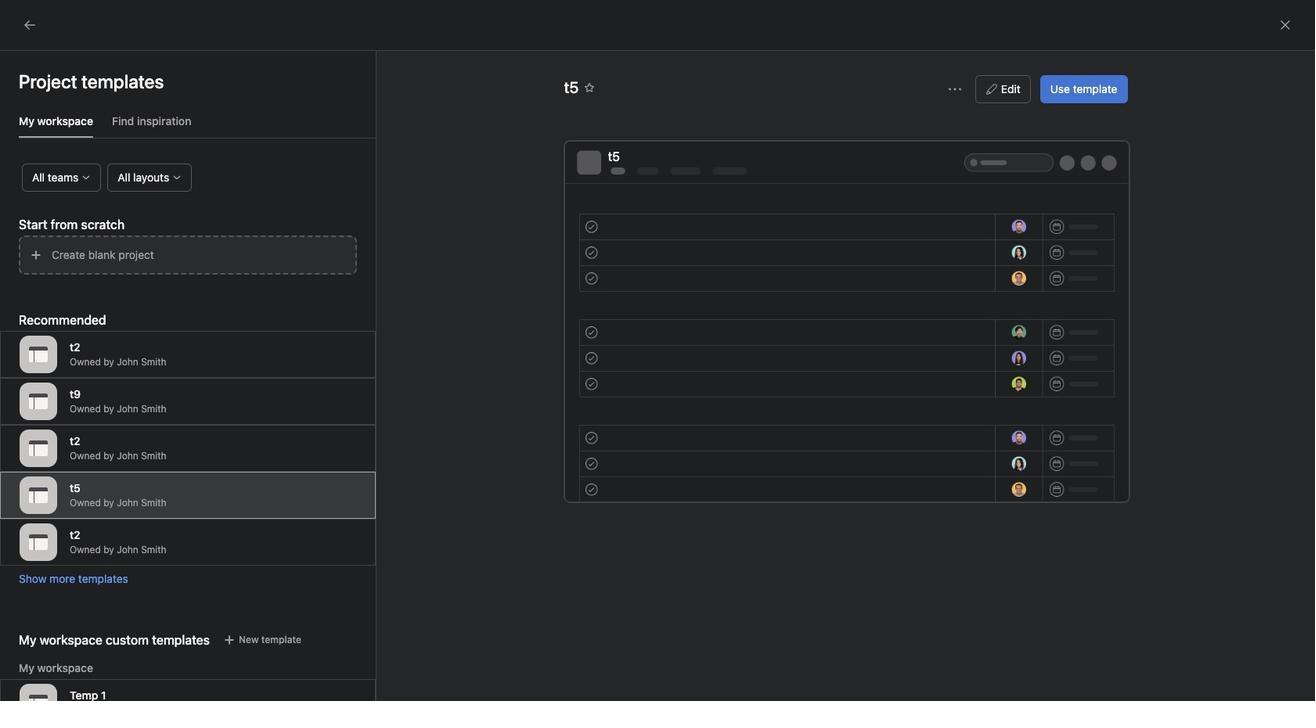 Task type: vqa. For each thing, say whether or not it's contained in the screenshot.
Hide Sidebar IMAGE
yes



Task type: describe. For each thing, give the bounding box(es) containing it.
close image
[[1280, 19, 1292, 31]]

3 row from the top
[[189, 196, 1316, 226]]

1 template image from the top
[[29, 345, 48, 364]]

2 template image from the top
[[29, 486, 48, 505]]

4 template image from the top
[[29, 694, 48, 702]]

toggle project template starred status image
[[585, 83, 595, 92]]

1 template image from the top
[[29, 392, 48, 411]]

go back image
[[23, 19, 36, 31]]



Task type: locate. For each thing, give the bounding box(es) containing it.
1 row from the top
[[189, 167, 1316, 196]]

projects element
[[0, 249, 188, 481]]

global element
[[0, 38, 188, 132]]

2 row from the top
[[189, 195, 1316, 197]]

cell
[[189, 196, 667, 226], [666, 196, 823, 225], [1164, 196, 1258, 225], [189, 224, 667, 255], [666, 224, 823, 253], [1164, 224, 1258, 253]]

0 vertical spatial template image
[[29, 392, 48, 411]]

template image
[[29, 345, 48, 364], [29, 486, 48, 505], [29, 533, 48, 552], [29, 694, 48, 702]]

4 row from the top
[[189, 224, 1316, 255]]

hide sidebar image
[[20, 13, 33, 25]]

show options image
[[949, 83, 962, 96]]

list image
[[217, 234, 226, 243]]

tab list
[[19, 113, 376, 139]]

row
[[189, 167, 1316, 196], [189, 195, 1316, 197], [189, 196, 1316, 226], [189, 224, 1316, 255]]

insights element
[[0, 143, 188, 249]]

teams element
[[0, 481, 188, 537]]

template image
[[29, 392, 48, 411], [29, 439, 48, 458]]

3 template image from the top
[[29, 533, 48, 552]]

1 vertical spatial template image
[[29, 439, 48, 458]]

2 template image from the top
[[29, 439, 48, 458]]



